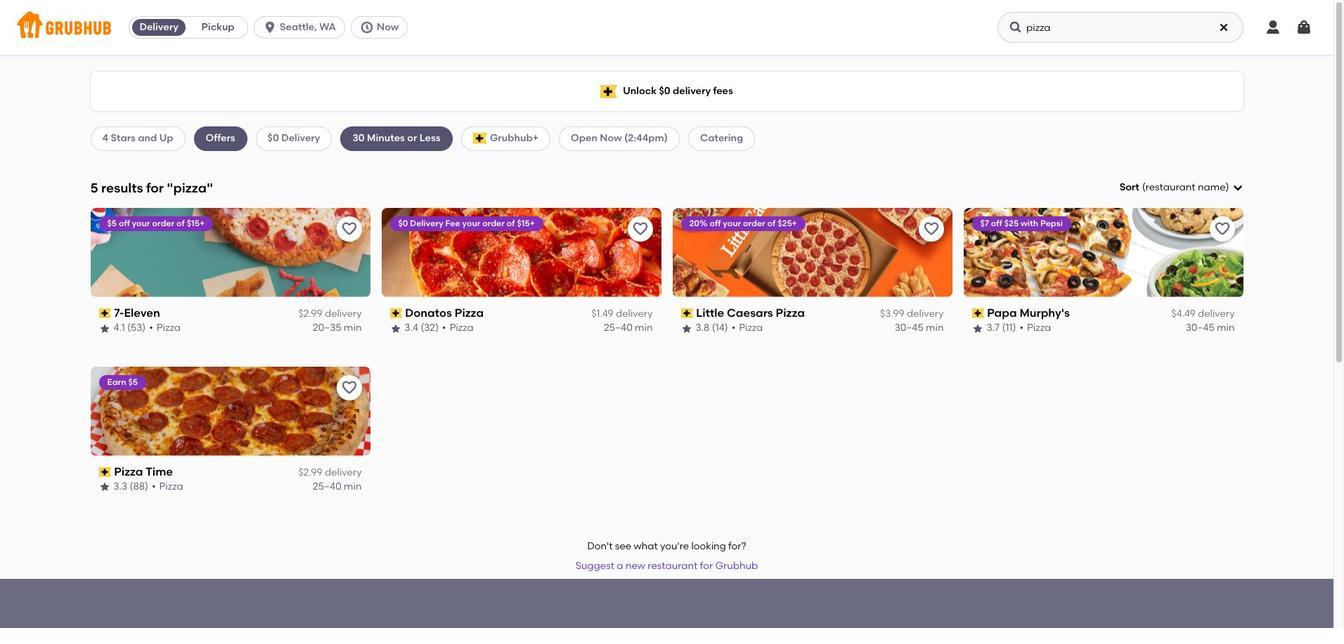 Task type: describe. For each thing, give the bounding box(es) containing it.
papa
[[987, 306, 1017, 320]]

you're
[[660, 541, 689, 552]]

minutes
[[367, 132, 405, 144]]

for inside button
[[700, 560, 713, 572]]

order for 7-eleven
[[152, 218, 174, 228]]

stars
[[111, 132, 136, 144]]

Search for food, convenience, alcohol... search field
[[997, 12, 1243, 43]]

1 horizontal spatial $5
[[128, 377, 138, 387]]

30–45 min for papa murphy's
[[1186, 322, 1235, 334]]

see
[[615, 541, 631, 552]]

grubhub+
[[490, 132, 539, 144]]

min for 7-eleven
[[344, 322, 362, 334]]

papa murphy's logo image
[[963, 208, 1243, 297]]

suggest a new restaurant for grubhub
[[576, 560, 758, 572]]

looking
[[691, 541, 726, 552]]

save this restaurant button for 7-eleven
[[336, 216, 362, 242]]

star icon image for 7-eleven
[[99, 323, 110, 334]]

3.8 (14)
[[696, 322, 728, 334]]

"pizza"
[[167, 180, 213, 196]]

pizza up 3.3 (88)
[[114, 465, 143, 478]]

little
[[696, 306, 724, 320]]

20%
[[689, 218, 708, 228]]

30–45 min for little caesars pizza
[[895, 322, 944, 334]]

seattle,
[[280, 21, 317, 33]]

results
[[101, 180, 143, 196]]

3.3 (88)
[[114, 481, 148, 493]]

and
[[138, 132, 157, 144]]

min for pizza time
[[344, 481, 362, 493]]

$0 for $0 delivery fee your order of $15+
[[398, 218, 408, 228]]

delivery for papa murphy's
[[1198, 308, 1235, 320]]

papa murphy's
[[987, 306, 1070, 320]]

little caesars pizza logo image
[[672, 208, 952, 297]]

donatos pizza logo image
[[381, 208, 661, 297]]

pizza time logo image
[[90, 367, 370, 456]]

• pizza for pizza
[[442, 322, 474, 334]]

30 minutes or less
[[353, 132, 441, 144]]

0 vertical spatial restaurant
[[1146, 181, 1195, 193]]

4.1 (53)
[[114, 322, 146, 334]]

sort
[[1120, 181, 1139, 193]]

delivery for $0 delivery fee your order of $15+
[[410, 218, 443, 228]]

wa
[[319, 21, 336, 33]]

4
[[102, 132, 108, 144]]

suggest
[[576, 560, 614, 572]]

off for papa
[[991, 218, 1002, 228]]

$4.49 delivery
[[1171, 308, 1235, 320]]

$4.49
[[1171, 308, 1195, 320]]

or
[[407, 132, 417, 144]]

3.7
[[987, 322, 1000, 334]]

now button
[[351, 16, 414, 39]]

earn
[[107, 377, 126, 387]]

$1.49 delivery
[[591, 308, 653, 320]]

little caesars pizza
[[696, 306, 805, 320]]

pickup button
[[188, 16, 248, 39]]

20% off your order of $25+
[[689, 218, 797, 228]]

30–45 for papa murphy's
[[1186, 322, 1215, 334]]

new
[[626, 560, 645, 572]]

2 of from the left
[[507, 218, 515, 228]]

unlock
[[623, 85, 657, 97]]

restaurant inside button
[[648, 560, 698, 572]]

min for little caesars pizza
[[926, 322, 944, 334]]

$2.99 for 7-eleven
[[298, 308, 322, 320]]

for?
[[728, 541, 746, 552]]

3.4
[[405, 322, 418, 334]]

don't see what you're looking for?
[[587, 541, 746, 552]]

$1.49
[[591, 308, 613, 320]]

$0 for $0 delivery
[[268, 132, 279, 144]]

30–45 for little caesars pizza
[[895, 322, 923, 334]]

$7
[[980, 218, 989, 228]]

fees
[[713, 85, 733, 97]]

pizza down eleven
[[157, 322, 181, 334]]

earn $5
[[107, 377, 138, 387]]

now inside button
[[377, 21, 399, 33]]

grubhub
[[715, 560, 758, 572]]

open now (2:44pm)
[[571, 132, 668, 144]]

unlock $0 delivery fees
[[623, 85, 733, 97]]

$3.99
[[880, 308, 904, 320]]

(11)
[[1002, 322, 1016, 334]]

save this restaurant image for 7-eleven
[[341, 221, 357, 237]]

5 results for "pizza" main content
[[0, 55, 1333, 628]]

delivery inside button
[[140, 21, 178, 33]]

3.7 (11)
[[987, 322, 1016, 334]]

(32)
[[421, 322, 439, 334]]

0 horizontal spatial for
[[146, 180, 164, 196]]

• for murphy's
[[1020, 322, 1023, 334]]

subscription pass image for 7-eleven
[[99, 309, 111, 318]]

delivery for donatos pizza
[[616, 308, 653, 320]]

pepsi
[[1040, 218, 1063, 228]]

25–40 for pizza time
[[313, 481, 341, 493]]

5
[[90, 180, 98, 196]]

)
[[1226, 181, 1229, 193]]

$0 delivery
[[268, 132, 320, 144]]

(2:44pm)
[[624, 132, 668, 144]]

2 your from the left
[[462, 218, 480, 228]]

with
[[1021, 218, 1038, 228]]

suggest a new restaurant for grubhub button
[[569, 554, 764, 579]]

(53)
[[127, 322, 146, 334]]

less
[[420, 132, 441, 144]]

subscription pass image for pizza time
[[99, 467, 111, 477]]

catering
[[700, 132, 743, 144]]

20–35 min
[[313, 322, 362, 334]]

donatos pizza
[[405, 306, 484, 320]]

7-eleven logo image
[[90, 208, 370, 297]]

save this restaurant button for papa murphy's
[[1209, 216, 1235, 242]]

7-
[[114, 306, 124, 320]]

star icon image for little caesars pizza
[[681, 323, 692, 334]]

(
[[1142, 181, 1146, 193]]

25–40 min for pizza time
[[313, 481, 362, 493]]

delivery button
[[129, 16, 188, 39]]

sort ( restaurant name )
[[1120, 181, 1229, 193]]

of for little caesars pizza
[[767, 218, 776, 228]]

3.4 (32)
[[405, 322, 439, 334]]

pizza right caesars
[[776, 306, 805, 320]]

$3.99 delivery
[[880, 308, 944, 320]]



Task type: vqa. For each thing, say whether or not it's contained in the screenshot.


Task type: locate. For each thing, give the bounding box(es) containing it.
3.8
[[696, 322, 710, 334]]

delivery for little caesars pizza
[[907, 308, 944, 320]]

• pizza for caesars
[[732, 322, 763, 334]]

star icon image left 3.7
[[972, 323, 983, 334]]

1 horizontal spatial subscription pass image
[[390, 309, 402, 318]]

• right (32)
[[442, 322, 446, 334]]

0 vertical spatial grubhub plus flag logo image
[[600, 85, 617, 98]]

1 vertical spatial for
[[700, 560, 713, 572]]

offers
[[206, 132, 235, 144]]

subscription pass image left the 7-
[[99, 309, 111, 318]]

25–40 for donatos pizza
[[604, 322, 632, 334]]

• pizza down papa murphy's
[[1020, 322, 1051, 334]]

•
[[149, 322, 153, 334], [442, 322, 446, 334], [732, 322, 735, 334], [1020, 322, 1023, 334], [152, 481, 156, 493]]

$7 off $25 with pepsi
[[980, 218, 1063, 228]]

25–40
[[604, 322, 632, 334], [313, 481, 341, 493]]

$0 right offers
[[268, 132, 279, 144]]

delivery for $0 delivery
[[281, 132, 320, 144]]

eleven
[[124, 306, 160, 320]]

pizza down murphy's
[[1027, 322, 1051, 334]]

1 horizontal spatial $15+
[[517, 218, 535, 228]]

1 vertical spatial $2.99
[[298, 467, 322, 479]]

30–45 down $4.49 delivery
[[1186, 322, 1215, 334]]

order down 5 results for "pizza"
[[152, 218, 174, 228]]

• right (88)
[[152, 481, 156, 493]]

save this restaurant image down 20–35 min
[[341, 379, 357, 396]]

name
[[1198, 181, 1226, 193]]

• pizza for murphy's
[[1020, 322, 1051, 334]]

0 vertical spatial $2.99 delivery
[[298, 308, 362, 320]]

2 subscription pass image from the left
[[972, 309, 984, 318]]

murphy's
[[1020, 306, 1070, 320]]

1 horizontal spatial 30–45 min
[[1186, 322, 1235, 334]]

2 horizontal spatial order
[[743, 218, 765, 228]]

delivery left fee
[[410, 218, 443, 228]]

now inside the 5 results for "pizza" main content
[[600, 132, 622, 144]]

2 30–45 min from the left
[[1186, 322, 1235, 334]]

your right fee
[[462, 218, 480, 228]]

save this restaurant image
[[632, 221, 648, 237], [923, 221, 939, 237], [341, 379, 357, 396]]

2 off from the left
[[710, 218, 721, 228]]

save this restaurant button for donatos pizza
[[627, 216, 653, 242]]

0 horizontal spatial 30–45
[[895, 322, 923, 334]]

for right results
[[146, 180, 164, 196]]

$2.99 delivery for pizza time
[[298, 467, 362, 479]]

order left $25+
[[743, 218, 765, 228]]

subscription pass image left "papa"
[[972, 309, 984, 318]]

$5 right "earn"
[[128, 377, 138, 387]]

5 results for "pizza"
[[90, 180, 213, 196]]

star icon image left 3.3
[[99, 482, 110, 493]]

your
[[132, 218, 150, 228], [462, 218, 480, 228], [723, 218, 741, 228]]

delivery
[[140, 21, 178, 33], [281, 132, 320, 144], [410, 218, 443, 228]]

pizza down time
[[159, 481, 183, 493]]

0 horizontal spatial of
[[176, 218, 185, 228]]

1 horizontal spatial svg image
[[1009, 20, 1023, 34]]

$5 off your order of $15+
[[107, 218, 205, 228]]

$0 delivery fee your order of $15+
[[398, 218, 535, 228]]

1 horizontal spatial 30–45
[[1186, 322, 1215, 334]]

2 horizontal spatial of
[[767, 218, 776, 228]]

save this restaurant image for papa murphy's
[[1214, 221, 1230, 237]]

1 horizontal spatial save this restaurant image
[[632, 221, 648, 237]]

$2.99 delivery for 7-eleven
[[298, 308, 362, 320]]

order for little caesars pizza
[[743, 218, 765, 228]]

1 $2.99 from the top
[[298, 308, 322, 320]]

None field
[[1120, 181, 1243, 195]]

subscription pass image for little caesars pizza
[[681, 309, 693, 318]]

2 horizontal spatial your
[[723, 218, 741, 228]]

2 $2.99 from the top
[[298, 467, 322, 479]]

$2.99 delivery
[[298, 308, 362, 320], [298, 467, 362, 479]]

grubhub plus flag logo image
[[600, 85, 617, 98], [473, 133, 487, 144]]

0 horizontal spatial order
[[152, 218, 174, 228]]

0 horizontal spatial save this restaurant image
[[341, 221, 357, 237]]

grubhub plus flag logo image for grubhub+
[[473, 133, 487, 144]]

• for pizza
[[442, 322, 446, 334]]

of down "pizza"
[[176, 218, 185, 228]]

star icon image for donatos pizza
[[390, 323, 401, 334]]

0 horizontal spatial now
[[377, 21, 399, 33]]

1 horizontal spatial 25–40
[[604, 322, 632, 334]]

svg image inside now button
[[360, 20, 374, 34]]

2 horizontal spatial off
[[991, 218, 1002, 228]]

3 of from the left
[[767, 218, 776, 228]]

order right fee
[[482, 218, 505, 228]]

fee
[[445, 218, 460, 228]]

$2.99
[[298, 308, 322, 320], [298, 467, 322, 479]]

1 horizontal spatial 25–40 min
[[604, 322, 653, 334]]

off for 7-
[[119, 218, 130, 228]]

0 horizontal spatial your
[[132, 218, 150, 228]]

delivery left the pickup on the top of page
[[140, 21, 178, 33]]

$2.99 for pizza time
[[298, 467, 322, 479]]

your for little
[[723, 218, 741, 228]]

• pizza for eleven
[[149, 322, 181, 334]]

1 30–45 min from the left
[[895, 322, 944, 334]]

now right the wa
[[377, 21, 399, 33]]

grubhub plus flag logo image left grubhub+
[[473, 133, 487, 144]]

save this restaurant button for little caesars pizza
[[918, 216, 944, 242]]

1 horizontal spatial subscription pass image
[[972, 309, 984, 318]]

restaurant down you're
[[648, 560, 698, 572]]

1 vertical spatial now
[[600, 132, 622, 144]]

save this restaurant image left 20%
[[632, 221, 648, 237]]

time
[[145, 465, 173, 478]]

$0 left fee
[[398, 218, 408, 228]]

25–40 min for donatos pizza
[[604, 322, 653, 334]]

your down 5 results for "pizza"
[[132, 218, 150, 228]]

star icon image left 3.4
[[390, 323, 401, 334]]

0 vertical spatial 25–40
[[604, 322, 632, 334]]

2 save this restaurant image from the left
[[1214, 221, 1230, 237]]

star icon image left 3.8
[[681, 323, 692, 334]]

min for donatos pizza
[[635, 322, 653, 334]]

• pizza down time
[[152, 481, 183, 493]]

$25+
[[778, 218, 797, 228]]

restaurant right sort
[[1146, 181, 1195, 193]]

pizza
[[455, 306, 484, 320], [776, 306, 805, 320], [157, 322, 181, 334], [450, 322, 474, 334], [739, 322, 763, 334], [1027, 322, 1051, 334], [114, 465, 143, 478], [159, 481, 183, 493]]

1 horizontal spatial restaurant
[[1146, 181, 1195, 193]]

delivery left 30
[[281, 132, 320, 144]]

2 horizontal spatial save this restaurant image
[[923, 221, 939, 237]]

1 vertical spatial $0
[[268, 132, 279, 144]]

2 vertical spatial $0
[[398, 218, 408, 228]]

1 horizontal spatial $0
[[398, 218, 408, 228]]

1 vertical spatial $2.99 delivery
[[298, 467, 362, 479]]

subscription pass image left donatos
[[390, 309, 402, 318]]

caesars
[[727, 306, 773, 320]]

1 vertical spatial 25–40 min
[[313, 481, 362, 493]]

donatos
[[405, 306, 452, 320]]

now right open
[[600, 132, 622, 144]]

0 vertical spatial 25–40 min
[[604, 322, 653, 334]]

1 vertical spatial delivery
[[281, 132, 320, 144]]

main navigation navigation
[[0, 0, 1333, 55]]

$5 down results
[[107, 218, 117, 228]]

20–35
[[313, 322, 341, 334]]

$25
[[1004, 218, 1019, 228]]

• right (11)
[[1020, 322, 1023, 334]]

0 horizontal spatial restaurant
[[648, 560, 698, 572]]

of right fee
[[507, 218, 515, 228]]

up
[[159, 132, 173, 144]]

star icon image
[[99, 323, 110, 334], [390, 323, 401, 334], [681, 323, 692, 334], [972, 323, 983, 334], [99, 482, 110, 493]]

0 horizontal spatial 30–45 min
[[895, 322, 944, 334]]

your right 20%
[[723, 218, 741, 228]]

1 vertical spatial 25–40
[[313, 481, 341, 493]]

off right 20%
[[710, 218, 721, 228]]

of left $25+
[[767, 218, 776, 228]]

subscription pass image for papa murphy's
[[972, 309, 984, 318]]

30–45 min down $4.49 delivery
[[1186, 322, 1235, 334]]

• pizza down caesars
[[732, 322, 763, 334]]

of
[[176, 218, 185, 228], [507, 218, 515, 228], [767, 218, 776, 228]]

star icon image for pizza time
[[99, 482, 110, 493]]

3 off from the left
[[991, 218, 1002, 228]]

1 order from the left
[[152, 218, 174, 228]]

0 horizontal spatial $5
[[107, 218, 117, 228]]

25–40 min
[[604, 322, 653, 334], [313, 481, 362, 493]]

pizza down donatos pizza
[[450, 322, 474, 334]]

subscription pass image left pizza time
[[99, 467, 111, 477]]

• pizza down donatos pizza
[[442, 322, 474, 334]]

30–45
[[895, 322, 923, 334], [1186, 322, 1215, 334]]

grubhub plus flag logo image left unlock
[[600, 85, 617, 98]]

2 horizontal spatial $0
[[659, 85, 670, 97]]

save this restaurant image for donatos pizza
[[632, 221, 648, 237]]

save this restaurant image left $7 on the right top of the page
[[923, 221, 939, 237]]

1 horizontal spatial delivery
[[281, 132, 320, 144]]

2 30–45 from the left
[[1186, 322, 1215, 334]]

min for papa murphy's
[[1217, 322, 1235, 334]]

1 vertical spatial restaurant
[[648, 560, 698, 572]]

pizza down little caesars pizza
[[739, 322, 763, 334]]

0 vertical spatial $2.99
[[298, 308, 322, 320]]

1 horizontal spatial off
[[710, 218, 721, 228]]

2 horizontal spatial svg image
[[1265, 19, 1281, 36]]

30–45 min
[[895, 322, 944, 334], [1186, 322, 1235, 334]]

1 horizontal spatial grubhub plus flag logo image
[[600, 85, 617, 98]]

1 your from the left
[[132, 218, 150, 228]]

1 horizontal spatial your
[[462, 218, 480, 228]]

$0 right unlock
[[659, 85, 670, 97]]

$0
[[659, 85, 670, 97], [268, 132, 279, 144], [398, 218, 408, 228]]

save this restaurant button for pizza time
[[336, 375, 362, 400]]

$5
[[107, 218, 117, 228], [128, 377, 138, 387]]

• pizza for time
[[152, 481, 183, 493]]

(88)
[[130, 481, 148, 493]]

1 horizontal spatial for
[[700, 560, 713, 572]]

delivery for pizza time
[[325, 467, 362, 479]]

0 horizontal spatial 25–40 min
[[313, 481, 362, 493]]

0 horizontal spatial grubhub plus flag logo image
[[473, 133, 487, 144]]

0 horizontal spatial delivery
[[140, 21, 178, 33]]

1 horizontal spatial now
[[600, 132, 622, 144]]

$15+
[[187, 218, 205, 228], [517, 218, 535, 228]]

none field inside the 5 results for "pizza" main content
[[1120, 181, 1243, 195]]

0 vertical spatial now
[[377, 21, 399, 33]]

save this restaurant button
[[336, 216, 362, 242], [627, 216, 653, 242], [918, 216, 944, 242], [1209, 216, 1235, 242], [336, 375, 362, 400]]

2 vertical spatial delivery
[[410, 218, 443, 228]]

none field containing sort
[[1120, 181, 1243, 195]]

pickup
[[201, 21, 235, 33]]

svg image inside seattle, wa button
[[263, 20, 277, 34]]

0 horizontal spatial subscription pass image
[[99, 467, 111, 477]]

a
[[617, 560, 623, 572]]

your for 7-
[[132, 218, 150, 228]]

subscription pass image
[[390, 309, 402, 318], [681, 309, 693, 318], [99, 467, 111, 477]]

subscription pass image
[[99, 309, 111, 318], [972, 309, 984, 318]]

0 horizontal spatial save this restaurant image
[[341, 379, 357, 396]]

1 off from the left
[[119, 218, 130, 228]]

• right the (53)
[[149, 322, 153, 334]]

for down looking
[[700, 560, 713, 572]]

0 horizontal spatial off
[[119, 218, 130, 228]]

off for little
[[710, 218, 721, 228]]

save this restaurant image
[[341, 221, 357, 237], [1214, 221, 1230, 237]]

30–45 down $3.99 delivery at the right of page
[[895, 322, 923, 334]]

0 vertical spatial $5
[[107, 218, 117, 228]]

off down results
[[119, 218, 130, 228]]

seattle, wa
[[280, 21, 336, 33]]

off right $7 on the right top of the page
[[991, 218, 1002, 228]]

svg image
[[1265, 19, 1281, 36], [360, 20, 374, 34], [1009, 20, 1023, 34]]

3 your from the left
[[723, 218, 741, 228]]

save this restaurant image for pizza time
[[341, 379, 357, 396]]

0 vertical spatial delivery
[[140, 21, 178, 33]]

0 horizontal spatial svg image
[[360, 20, 374, 34]]

• pizza
[[149, 322, 181, 334], [442, 322, 474, 334], [732, 322, 763, 334], [1020, 322, 1051, 334], [152, 481, 183, 493]]

order
[[152, 218, 174, 228], [482, 218, 505, 228], [743, 218, 765, 228]]

1 subscription pass image from the left
[[99, 309, 111, 318]]

0 vertical spatial for
[[146, 180, 164, 196]]

• right the (14) in the bottom right of the page
[[732, 322, 735, 334]]

30–45 min down $3.99 delivery at the right of page
[[895, 322, 944, 334]]

subscription pass image for donatos pizza
[[390, 309, 402, 318]]

0 horizontal spatial $15+
[[187, 218, 205, 228]]

what
[[634, 541, 658, 552]]

• for time
[[152, 481, 156, 493]]

for
[[146, 180, 164, 196], [700, 560, 713, 572]]

• for caesars
[[732, 322, 735, 334]]

2 order from the left
[[482, 218, 505, 228]]

1 horizontal spatial order
[[482, 218, 505, 228]]

delivery for 7-eleven
[[325, 308, 362, 320]]

star icon image left 4.1
[[99, 323, 110, 334]]

1 30–45 from the left
[[895, 322, 923, 334]]

don't
[[587, 541, 613, 552]]

seattle, wa button
[[254, 16, 351, 39]]

0 horizontal spatial $0
[[268, 132, 279, 144]]

• for eleven
[[149, 322, 153, 334]]

2 $15+ from the left
[[517, 218, 535, 228]]

1 $2.99 delivery from the top
[[298, 308, 362, 320]]

star icon image for papa murphy's
[[972, 323, 983, 334]]

4.1
[[114, 322, 125, 334]]

now
[[377, 21, 399, 33], [600, 132, 622, 144]]

7-eleven
[[114, 306, 160, 320]]

1 horizontal spatial save this restaurant image
[[1214, 221, 1230, 237]]

0 horizontal spatial 25–40
[[313, 481, 341, 493]]

0 vertical spatial $0
[[659, 85, 670, 97]]

1 $15+ from the left
[[187, 218, 205, 228]]

2 horizontal spatial delivery
[[410, 218, 443, 228]]

0 horizontal spatial subscription pass image
[[99, 309, 111, 318]]

grubhub plus flag logo image for unlock $0 delivery fees
[[600, 85, 617, 98]]

4 stars and up
[[102, 132, 173, 144]]

3 order from the left
[[743, 218, 765, 228]]

1 of from the left
[[176, 218, 185, 228]]

1 vertical spatial $5
[[128, 377, 138, 387]]

of for 7-eleven
[[176, 218, 185, 228]]

• pizza down eleven
[[149, 322, 181, 334]]

1 horizontal spatial of
[[507, 218, 515, 228]]

svg image
[[1296, 19, 1312, 36], [263, 20, 277, 34], [1218, 22, 1229, 33], [1232, 182, 1243, 193]]

pizza right donatos
[[455, 306, 484, 320]]

off
[[119, 218, 130, 228], [710, 218, 721, 228], [991, 218, 1002, 228]]

2 horizontal spatial subscription pass image
[[681, 309, 693, 318]]

3.3
[[114, 481, 127, 493]]

1 vertical spatial grubhub plus flag logo image
[[473, 133, 487, 144]]

open
[[571, 132, 597, 144]]

restaurant
[[1146, 181, 1195, 193], [648, 560, 698, 572]]

pizza time
[[114, 465, 173, 478]]

1 save this restaurant image from the left
[[341, 221, 357, 237]]

2 $2.99 delivery from the top
[[298, 467, 362, 479]]

delivery
[[673, 85, 711, 97], [325, 308, 362, 320], [616, 308, 653, 320], [907, 308, 944, 320], [1198, 308, 1235, 320], [325, 467, 362, 479]]

save this restaurant image for little caesars pizza
[[923, 221, 939, 237]]

(14)
[[712, 322, 728, 334]]

30
[[353, 132, 365, 144]]

subscription pass image left little
[[681, 309, 693, 318]]



